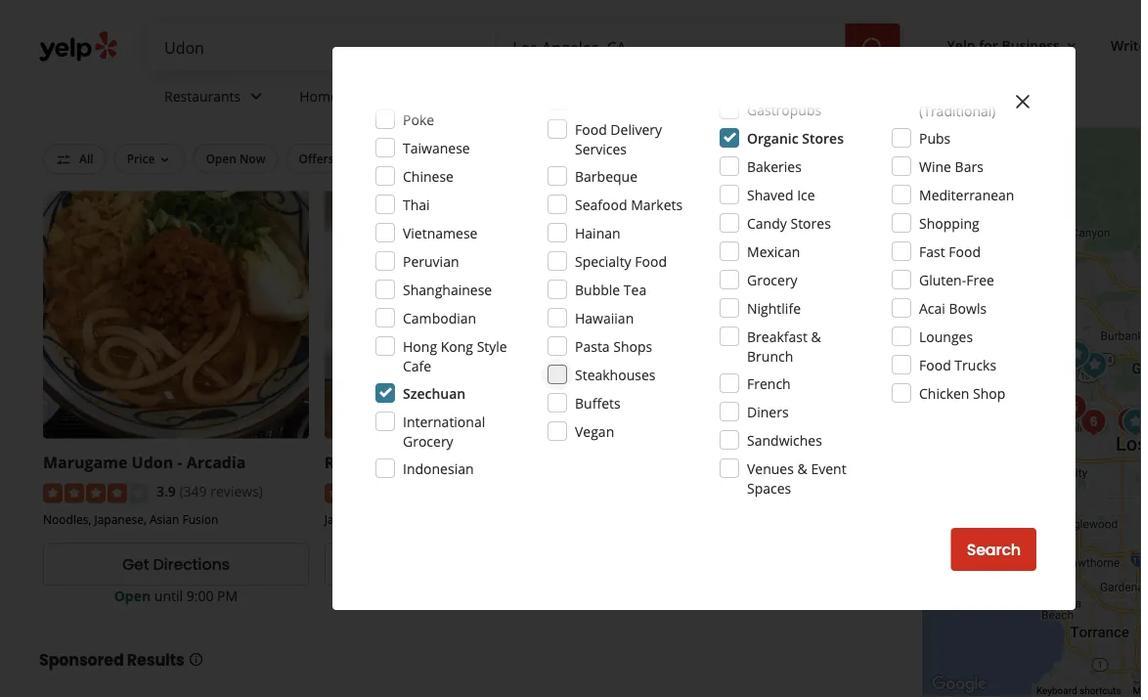 Task type: vqa. For each thing, say whether or not it's contained in the screenshot.
california
yes



Task type: locate. For each thing, give the bounding box(es) containing it.
0 vertical spatial open
[[206, 151, 237, 167]]

venues & event spaces
[[747, 459, 847, 497]]

venues
[[747, 459, 794, 478]]

grocery inside the international grocery
[[403, 432, 454, 451]]

1 vertical spatial takeout
[[562, 151, 608, 167]]

american
[[920, 82, 980, 100]]

0 vertical spatial delivery
[[611, 120, 662, 138]]

1 horizontal spatial open
[[206, 151, 237, 167]]

0 vertical spatial stores
[[803, 129, 844, 147]]

1 vertical spatial delivery
[[337, 151, 384, 167]]

grocery down mexican
[[747, 271, 798, 289]]

0 vertical spatial grocery
[[747, 271, 798, 289]]

buffets
[[575, 394, 621, 412]]

16 info v2 image right results
[[188, 652, 204, 668]]

reviews) down arcadia
[[211, 482, 263, 501]]

shopping
[[920, 214, 980, 232]]

new
[[814, 151, 839, 167]]

bowls
[[949, 299, 987, 317]]

1 horizontal spatial takeout
[[562, 151, 608, 167]]

0 horizontal spatial reviews)
[[211, 482, 263, 501]]

services up barbeque
[[575, 139, 627, 158]]

chinese right bars,
[[443, 511, 486, 527]]

4.8
[[720, 482, 739, 501]]

best
[[115, 5, 166, 38]]

open now button
[[193, 144, 278, 174]]

0 horizontal spatial sponsored
[[39, 649, 124, 671]]

pm
[[217, 587, 238, 605]]

takeout up 'seafood'
[[562, 151, 608, 167]]

1 horizontal spatial &
[[812, 327, 822, 346]]

search
[[967, 539, 1021, 561]]

0 vertical spatial 16 info v2 image
[[868, 17, 883, 33]]

grocery
[[747, 271, 798, 289], [403, 432, 454, 451]]

sponsored left results
[[39, 649, 124, 671]]

japanese, sushi bars, chinese
[[325, 511, 486, 527]]

for right the "good"
[[674, 151, 691, 167]]

offers delivery button
[[286, 144, 396, 174]]

takeout down restaurants
[[131, 122, 211, 150]]

9:00
[[187, 587, 214, 605]]

noodles,
[[43, 511, 91, 527]]

(80
[[743, 482, 762, 501]]

chinese
[[403, 167, 454, 185], [443, 511, 486, 527]]

& right the breakfast
[[812, 327, 822, 346]]

16 info v2 image up search image at the right
[[868, 17, 883, 33]]

1 horizontal spatial delivery
[[611, 120, 662, 138]]

& inside breakfast & brunch
[[812, 327, 822, 346]]

delivery down 16 info v2 image
[[337, 151, 384, 167]]

services
[[342, 87, 394, 105], [575, 139, 627, 158]]

- for udon
[[177, 452, 182, 473]]

- up (349 on the bottom left of page
[[177, 452, 182, 473]]

hot and new button
[[753, 144, 852, 174]]

food up the 'offers takeout' button
[[575, 120, 607, 138]]

24 chevron down v2 image
[[542, 85, 566, 108]]

takeout inside button
[[562, 151, 608, 167]]

0 vertical spatial services
[[342, 87, 394, 105]]

for
[[979, 36, 999, 54], [674, 151, 691, 167]]

- right call
[[391, 452, 396, 473]]

open until 9:00 pm
[[114, 587, 238, 605]]

& left event
[[798, 459, 808, 478]]

1 vertical spatial open
[[114, 587, 151, 605]]

delivery for offers delivery
[[337, 151, 384, 167]]

0 horizontal spatial &
[[798, 459, 808, 478]]

1 horizontal spatial sponsored
[[298, 127, 369, 145]]

free
[[967, 271, 995, 289]]

sponsored up offers delivery
[[298, 127, 369, 145]]

0 horizontal spatial delivery
[[337, 151, 384, 167]]

bubble
[[575, 280, 620, 299]]

noodles, japanese, asian fusion
[[43, 511, 219, 527]]

get directions link
[[43, 543, 309, 586]]

roll call - koreatown image
[[1117, 403, 1142, 442]]

shanghainese
[[403, 280, 492, 299]]

yelp for business button
[[940, 27, 1088, 63]]

for inside user actions element
[[979, 36, 999, 54]]

1 vertical spatial &
[[798, 459, 808, 478]]

0 vertical spatial &
[[812, 327, 822, 346]]

0 horizontal spatial 16 info v2 image
[[188, 652, 204, 668]]

reservations button
[[404, 144, 503, 174]]

japanese,
[[94, 511, 147, 527], [325, 511, 377, 527]]

home services link
[[284, 70, 437, 127]]

1 horizontal spatial for
[[979, 36, 999, 54]]

sponsored for sponsored results
[[39, 649, 124, 671]]

16 info v2 image
[[868, 17, 883, 33], [188, 652, 204, 668]]

offers down 24 chevron down v2 image
[[523, 151, 559, 167]]

0 horizontal spatial takeout
[[131, 122, 211, 150]]

all
[[79, 151, 94, 167]]

1 - from the left
[[177, 452, 182, 473]]

16 info v2 image
[[373, 128, 388, 144]]

1 vertical spatial services
[[575, 139, 627, 158]]

get
[[122, 554, 149, 576]]

0 horizontal spatial japanese,
[[94, 511, 147, 527]]

featured takeout options
[[39, 122, 290, 150]]

marugame
[[43, 452, 128, 473]]

delivery up the "good"
[[611, 120, 662, 138]]

boneless
[[691, 452, 770, 473]]

grocery down 'international'
[[403, 432, 454, 451]]

- for call
[[391, 452, 396, 473]]

0 vertical spatial takeout
[[131, 122, 211, 150]]

1 vertical spatial for
[[674, 151, 691, 167]]

yuko kitchen miracle mile image
[[1075, 403, 1114, 442]]

1 offers from the left
[[299, 151, 334, 167]]

for right yelp
[[979, 36, 999, 54]]

keyboard
[[1037, 685, 1078, 697]]

sponsored
[[298, 127, 369, 145], [39, 649, 124, 671]]

1 vertical spatial grocery
[[403, 432, 454, 451]]

and
[[789, 151, 811, 167]]

stores down ice
[[791, 214, 831, 232]]

0 horizontal spatial -
[[177, 452, 182, 473]]

business
[[1002, 36, 1060, 54]]

1 horizontal spatial japanese,
[[325, 511, 377, 527]]

hawaiian
[[575, 309, 634, 327]]

now
[[240, 151, 266, 167]]

0 vertical spatial chinese
[[403, 167, 454, 185]]

redwhite boneless ramen 4.8 (80 reviews)
[[606, 452, 832, 501]]

hot and new
[[766, 151, 839, 167]]

0 horizontal spatial offers
[[299, 151, 334, 167]]

reviews) down venues
[[766, 482, 818, 501]]

services up 16 info v2 image
[[342, 87, 394, 105]]

for inside filters group
[[674, 151, 691, 167]]

0 vertical spatial udon
[[171, 5, 233, 38]]

2 - from the left
[[391, 452, 396, 473]]

0 horizontal spatial open
[[114, 587, 151, 605]]

1 horizontal spatial 16 info v2 image
[[868, 17, 883, 33]]

marugame udon - glendale image
[[1138, 331, 1142, 370]]

japanese, down 3.9 star rating image
[[94, 511, 147, 527]]

(traditional)
[[920, 101, 996, 120]]

marugame udon-los angeles image
[[1139, 415, 1142, 454]]

3.9 star rating image
[[43, 484, 149, 503]]

food up gluten-free
[[949, 242, 981, 261]]

None search field
[[149, 23, 905, 70]]

1 horizontal spatial services
[[575, 139, 627, 158]]

1 vertical spatial stores
[[791, 214, 831, 232]]

kochi image
[[1055, 388, 1094, 428]]

peruvian
[[403, 252, 459, 271]]

fusion
[[182, 511, 219, 527]]

0 vertical spatial sponsored
[[298, 127, 369, 145]]

reservations
[[417, 151, 490, 167]]

services inside business categories element
[[342, 87, 394, 105]]

offers for offers delivery
[[299, 151, 334, 167]]

udon up "3.9"
[[132, 452, 173, 473]]

stores up 'new' on the top of page
[[803, 129, 844, 147]]

koreatown
[[400, 452, 487, 473]]

0 vertical spatial for
[[979, 36, 999, 54]]

udon right best
[[171, 5, 233, 38]]

2 offers from the left
[[523, 151, 559, 167]]

tokyo cube image
[[1076, 346, 1115, 385]]

yelp
[[948, 36, 976, 54]]

thai
[[403, 195, 430, 214]]

keyboard shortcuts button
[[1037, 684, 1122, 698]]

& inside venues & event spaces
[[798, 459, 808, 478]]

-
[[177, 452, 182, 473], [391, 452, 396, 473]]

french
[[747, 374, 791, 393]]

chinese down taiwanese at the left of the page
[[403, 167, 454, 185]]

google image
[[927, 672, 992, 698]]

takeout for offers
[[562, 151, 608, 167]]

open down get
[[114, 587, 151, 605]]

options
[[214, 122, 290, 150]]

gastropubs
[[747, 100, 822, 119]]

delivery inside button
[[337, 151, 384, 167]]

acai
[[920, 299, 946, 317]]

bakeries
[[747, 157, 802, 176]]

mediterranean
[[920, 185, 1015, 204]]

offers
[[299, 151, 334, 167], [523, 151, 559, 167]]

24 chevron down v2 image
[[245, 85, 268, 108]]

poke
[[403, 110, 434, 129]]

food up tea
[[635, 252, 667, 271]]

udon
[[171, 5, 233, 38], [132, 452, 173, 473]]

write link
[[1103, 27, 1142, 63]]

open inside button
[[206, 151, 237, 167]]

10
[[87, 5, 111, 38]]

1 horizontal spatial reviews)
[[766, 482, 818, 501]]

japanese, down 4.3 star rating image
[[325, 511, 377, 527]]

0 horizontal spatial services
[[342, 87, 394, 105]]

good
[[641, 151, 671, 167]]

offers delivery
[[299, 151, 384, 167]]

2 reviews) from the left
[[766, 482, 818, 501]]

1 horizontal spatial -
[[391, 452, 396, 473]]

american (traditional)
[[920, 82, 996, 120]]

pubs
[[920, 129, 951, 147]]

reviews)
[[211, 482, 263, 501], [766, 482, 818, 501]]

redwhite
[[606, 452, 687, 473]]

steakhouses
[[575, 365, 656, 384]]

0 horizontal spatial for
[[674, 151, 691, 167]]

angeles,
[[341, 5, 443, 38]]

services inside "food delivery services"
[[575, 139, 627, 158]]

offers down the home on the left top
[[299, 151, 334, 167]]

stores
[[803, 129, 844, 147], [791, 214, 831, 232]]

1 vertical spatial sponsored
[[39, 649, 124, 671]]

open left now
[[206, 151, 237, 167]]

delivery inside "food delivery services"
[[611, 120, 662, 138]]

open for open now
[[206, 151, 237, 167]]

0 horizontal spatial grocery
[[403, 432, 454, 451]]

1 horizontal spatial offers
[[523, 151, 559, 167]]



Task type: describe. For each thing, give the bounding box(es) containing it.
trucks
[[955, 356, 997, 374]]

close image
[[1012, 90, 1035, 114]]

shaved
[[747, 185, 794, 204]]

international
[[403, 412, 485, 431]]

acai bowls
[[920, 299, 987, 317]]

szechuan
[[403, 384, 466, 403]]

open now
[[206, 151, 266, 167]]

brunch
[[747, 347, 794, 365]]

gluten-free
[[920, 271, 995, 289]]

dinner
[[694, 151, 732, 167]]

hong
[[403, 337, 437, 356]]

restaurants
[[164, 87, 241, 105]]

candy
[[747, 214, 787, 232]]

stores for organic stores
[[803, 129, 844, 147]]

featured
[[39, 122, 127, 150]]

hangari kalguksu image
[[1111, 402, 1142, 441]]

seafood
[[575, 195, 628, 214]]

food trucks
[[920, 356, 997, 374]]

reviews) inside redwhite boneless ramen 4.8 (80 reviews)
[[766, 482, 818, 501]]

3.9
[[157, 482, 176, 501]]

los
[[298, 5, 336, 38]]

sponsored results
[[39, 649, 184, 671]]

arcadia
[[187, 452, 246, 473]]

16 chevron down v2 image
[[1064, 38, 1080, 54]]

4.3 star rating image
[[325, 484, 430, 503]]

spaces
[[747, 479, 792, 497]]

for for good
[[674, 151, 691, 167]]

sort:
[[703, 16, 733, 34]]

business categories element
[[149, 70, 1142, 127]]

asian
[[150, 511, 179, 527]]

food up 'chicken'
[[920, 356, 952, 374]]

california
[[447, 5, 563, 38]]

map region
[[753, 0, 1142, 698]]

1 vertical spatial udon
[[132, 452, 173, 473]]

delivery for food delivery services
[[611, 120, 662, 138]]

marugame udon - arcadia link
[[43, 452, 246, 473]]

candy stores
[[747, 214, 831, 232]]

(349
[[179, 482, 207, 501]]

open for open until 9:00 pm
[[114, 587, 151, 605]]

specialty food
[[575, 252, 667, 271]]

sandwiches
[[747, 431, 823, 450]]

taiwanese
[[403, 138, 470, 157]]

2 japanese, from the left
[[325, 511, 377, 527]]

shaved ice
[[747, 185, 816, 204]]

1 vertical spatial 16 info v2 image
[[188, 652, 204, 668]]

vegan
[[575, 422, 615, 441]]

restaurants link
[[149, 70, 284, 127]]

food inside "food delivery services"
[[575, 120, 607, 138]]

kong
[[441, 337, 474, 356]]

style
[[477, 337, 507, 356]]

keyboard shortcuts
[[1037, 685, 1122, 697]]

1 vertical spatial chinese
[[443, 511, 486, 527]]

& for breakfast
[[812, 327, 822, 346]]

& for venues
[[798, 459, 808, 478]]

roll call - koreatown
[[325, 452, 487, 473]]

for for yelp
[[979, 36, 999, 54]]

hong kong style cafe
[[403, 337, 507, 375]]

call
[[358, 452, 387, 473]]

16 filter v2 image
[[56, 152, 71, 168]]

organic stores
[[747, 129, 844, 147]]

pasta shops
[[575, 337, 653, 356]]

results
[[127, 649, 184, 671]]

markets
[[631, 195, 683, 214]]

chicken shop
[[920, 384, 1006, 403]]

shop
[[973, 384, 1006, 403]]

search image
[[862, 36, 885, 60]]

offers takeout button
[[510, 144, 620, 174]]

cambodian
[[403, 309, 477, 327]]

tea
[[624, 280, 647, 299]]

1 horizontal spatial grocery
[[747, 271, 798, 289]]

search dialog
[[0, 0, 1142, 698]]

marugame udon - arcadia
[[43, 452, 246, 473]]

stores for candy stores
[[791, 214, 831, 232]]

wine bars
[[920, 157, 984, 176]]

home
[[300, 87, 338, 105]]

wine
[[920, 157, 952, 176]]

good for dinner button
[[628, 144, 745, 174]]

sponsored for sponsored
[[298, 127, 369, 145]]

bars
[[955, 157, 984, 176]]

shortcuts
[[1080, 685, 1122, 697]]

bubble tea
[[575, 280, 647, 299]]

get directions
[[122, 554, 230, 576]]

chicken
[[920, 384, 970, 403]]

ramen
[[774, 452, 832, 473]]

top 10 best udon near los angeles, california
[[39, 5, 563, 38]]

roll call - koreatown link
[[325, 452, 487, 473]]

redwhite boneless ramen link
[[606, 452, 832, 473]]

breakfast & brunch
[[747, 327, 822, 365]]

3.9 (349 reviews)
[[157, 482, 263, 501]]

user actions element
[[932, 27, 1142, 67]]

1 japanese, from the left
[[94, 511, 147, 527]]

cafe
[[403, 357, 432, 375]]

takeout for featured
[[131, 122, 211, 150]]

1 reviews) from the left
[[211, 482, 263, 501]]

chinese inside search dialog
[[403, 167, 454, 185]]

barbeque
[[575, 167, 638, 185]]

search button
[[952, 528, 1037, 571]]

redwhite boneless ramen image
[[1058, 336, 1097, 375]]

lounges
[[920, 327, 974, 346]]

all button
[[43, 144, 106, 175]]

organic
[[747, 129, 799, 147]]

breakfast
[[747, 327, 808, 346]]

seafood markets
[[575, 195, 683, 214]]

offers for offers takeout
[[523, 151, 559, 167]]

directions
[[153, 554, 230, 576]]

filters group
[[39, 144, 856, 175]]



